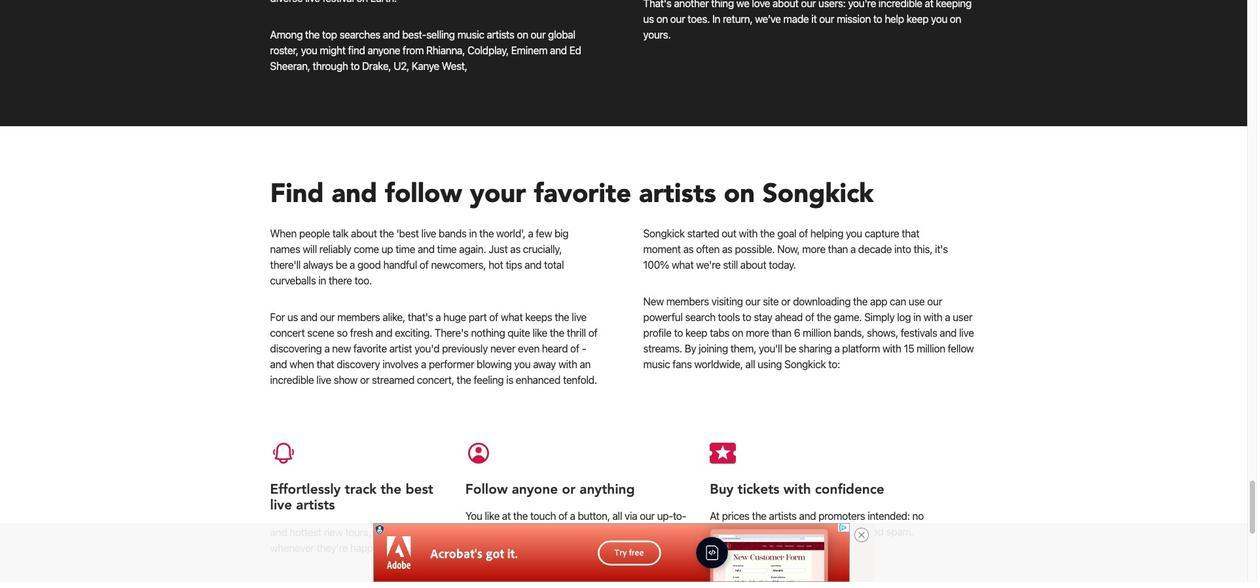 Task type: locate. For each thing, give the bounding box(es) containing it.
1 horizontal spatial members
[[666, 296, 709, 308]]

rhianna,
[[426, 45, 465, 56]]

streams.
[[643, 343, 682, 355]]

total
[[544, 259, 564, 271]]

of down downloading
[[805, 312, 814, 323]]

1 vertical spatial incredible
[[270, 375, 314, 386]]

artists inside effortlessly track the best live artists
[[296, 497, 335, 516]]

1 horizontal spatial that
[[902, 228, 919, 240]]

0 vertical spatial favorite
[[534, 176, 631, 212]]

15
[[904, 343, 914, 355]]

million down 'festivals'
[[917, 343, 945, 355]]

started
[[687, 228, 719, 240]]

0 vertical spatial members
[[666, 296, 709, 308]]

blowing
[[477, 359, 512, 371]]

fans
[[673, 359, 692, 371]]

with up 'festivals'
[[924, 312, 943, 323]]

1 horizontal spatial what
[[672, 259, 694, 271]]

0 vertical spatial new
[[332, 343, 351, 355]]

reliably
[[319, 244, 351, 255]]

as down out
[[722, 244, 732, 255]]

keeping
[[936, 0, 972, 9]]

artists
[[487, 29, 514, 41], [639, 176, 716, 212], [296, 497, 335, 516], [769, 511, 797, 523]]

our down another
[[670, 13, 685, 25]]

at up minute
[[502, 511, 511, 523]]

to right profile
[[674, 327, 683, 339]]

songkick up helping
[[763, 176, 874, 212]]

love
[[752, 0, 770, 9]]

1 horizontal spatial all
[[746, 359, 755, 371]]

2 vertical spatial in
[[913, 312, 921, 323]]

festivals
[[901, 327, 937, 339]]

artists up charges,
[[769, 511, 797, 523]]

our up eminem
[[531, 29, 546, 41]]

live right 'best
[[421, 228, 436, 240]]

our inside among the top searches and best-selling music artists on our global roster, you might find anyone from rhianna, coldplay, eminem and ed sheeran, through to drake, u2, kanye west,
[[531, 29, 546, 41]]

0 horizontal spatial favorite
[[353, 343, 387, 355]]

or inside new members visiting our site or downloading the app can use our powerful search tools to stay ahead of the game. simply log in with a user profile to keep tabs on more than 6 million bands, shows, festivals and live streams. by joining them, you'll be sharing a platform with 15 million fellow music fans worldwide, all using songkick to:
[[781, 296, 791, 308]]

on up them,
[[732, 327, 743, 339]]

the up costs
[[752, 511, 767, 523]]

and inside new members visiting our site or downloading the app can use our powerful search tools to stay ahead of the game. simply log in with a user profile to keep tabs on more than 6 million bands, shows, festivals and live streams. by joining them, you'll be sharing a platform with 15 million fellow music fans worldwide, all using songkick to:
[[940, 327, 957, 339]]

1 vertical spatial about
[[351, 228, 377, 240]]

of up listings
[[558, 511, 568, 523]]

goal
[[777, 228, 796, 240]]

0 horizontal spatial keep
[[685, 327, 707, 339]]

more down stay
[[746, 327, 769, 339]]

the left touch at bottom left
[[513, 511, 528, 523]]

happening.
[[350, 543, 401, 554]]

still
[[723, 259, 738, 271]]

us inside that's another thing we love about our users: you're incredible at keeping us on our toes. in return, we've made it our mission to help keep you on yours.
[[643, 13, 654, 25]]

1 horizontal spatial music
[[643, 359, 670, 371]]

1 vertical spatial favorite
[[353, 343, 387, 355]]

2 vertical spatial songkick
[[785, 359, 826, 371]]

effortlessly track the best live artists
[[270, 481, 433, 516]]

find and follow your favorite artists on songkick
[[270, 176, 874, 212]]

mission
[[837, 13, 871, 25]]

as left often
[[683, 244, 694, 255]]

be inside when people talk about the 'best live bands in the world', a few big names will reliably come up time and time again. just as crucially, there'll always be a good handful of newcomers, hot tips and total curveballs in there too.
[[336, 259, 347, 271]]

stay
[[754, 312, 773, 323]]

all
[[746, 359, 755, 371], [612, 511, 622, 523]]

all inside you like at the touch of a button, all via our up-to- the-minute global listings database.
[[612, 511, 622, 523]]

more inside new members visiting our site or downloading the app can use our powerful search tools to stay ahead of the game. simply log in with a user profile to keep tabs on more than 6 million bands, shows, festivals and live streams. by joining them, you'll be sharing a platform with 15 million fellow music fans worldwide, all using songkick to:
[[746, 327, 769, 339]]

anyone inside among the top searches and best-selling music artists on our global roster, you might find anyone from rhianna, coldplay, eminem and ed sheeran, through to drake, u2, kanye west,
[[368, 45, 400, 56]]

like inside you like at the touch of a button, all via our up-to- the-minute global listings database.
[[485, 511, 500, 523]]

global
[[548, 29, 575, 41], [518, 527, 545, 538]]

to down the find on the left of the page
[[351, 60, 360, 72]]

2 horizontal spatial as
[[722, 244, 732, 255]]

0 horizontal spatial at
[[502, 511, 511, 523]]

1 vertical spatial keep
[[685, 327, 707, 339]]

0 vertical spatial incredible
[[879, 0, 922, 9]]

favorite up big
[[534, 176, 631, 212]]

than inside songkick started out with the goal of helping you capture that moment as often as possible. now, more than a decade into this, it's 100% what we're still about today.
[[828, 244, 848, 255]]

coldplay,
[[467, 45, 509, 56]]

our right via
[[640, 511, 655, 523]]

1 horizontal spatial anyone
[[512, 481, 558, 500]]

0 vertical spatial million
[[803, 327, 831, 339]]

0 horizontal spatial incredible
[[270, 375, 314, 386]]

at
[[925, 0, 934, 9], [502, 511, 511, 523]]

on up eminem
[[517, 29, 528, 41]]

a left huge
[[436, 312, 441, 323]]

new members visiting our site or downloading the app can use our powerful search tools to stay ahead of the game. simply log in with a user profile to keep tabs on more than 6 million bands, shows, festivals and live streams. by joining them, you'll be sharing a platform with 15 million fellow music fans worldwide, all using songkick to:
[[643, 296, 974, 371]]

0 horizontal spatial members
[[337, 312, 380, 323]]

be up there
[[336, 259, 347, 271]]

be down 6
[[785, 343, 796, 355]]

like down keeps
[[533, 327, 547, 339]]

the inside songkick started out with the goal of helping you capture that moment as often as possible. now, more than a decade into this, it's 100% what we're still about today.
[[760, 228, 775, 240]]

through
[[313, 60, 348, 72]]

all down them,
[[746, 359, 755, 371]]

1 horizontal spatial at
[[925, 0, 934, 9]]

live up thrill
[[572, 312, 587, 323]]

global inside you like at the touch of a button, all via our up-to- the-minute global listings database.
[[518, 527, 545, 538]]

million up sharing
[[803, 327, 831, 339]]

new inside "and hottest new tours, wherever and whenever they're happening."
[[324, 527, 343, 539]]

0 horizontal spatial anyone
[[368, 45, 400, 56]]

effortlessly
[[270, 481, 341, 500]]

artists up coldplay,
[[487, 29, 514, 41]]

incredible
[[879, 0, 922, 9], [270, 375, 314, 386]]

out
[[722, 228, 736, 240]]

in
[[712, 13, 720, 25]]

be inside new members visiting our site or downloading the app can use our powerful search tools to stay ahead of the game. simply log in with a user profile to keep tabs on more than 6 million bands, shows, festivals and live streams. by joining them, you'll be sharing a platform with 15 million fellow music fans worldwide, all using songkick to:
[[785, 343, 796, 355]]

1 vertical spatial songkick
[[643, 228, 685, 240]]

just
[[489, 244, 508, 255]]

a
[[528, 228, 533, 240], [850, 244, 856, 255], [350, 259, 355, 271], [436, 312, 441, 323], [945, 312, 950, 323], [324, 343, 330, 355], [834, 343, 840, 355], [421, 359, 426, 371], [570, 511, 575, 523]]

with inside songkick started out with the goal of helping you capture that moment as often as possible. now, more than a decade into this, it's 100% what we're still about today.
[[739, 228, 758, 240]]

show
[[334, 375, 358, 386]]

songkick inside new members visiting our site or downloading the app can use our powerful search tools to stay ahead of the game. simply log in with a user profile to keep tabs on more than 6 million bands, shows, festivals and live streams. by joining them, you'll be sharing a platform with 15 million fellow music fans worldwide, all using songkick to:
[[785, 359, 826, 371]]

0 vertical spatial music
[[457, 29, 484, 41]]

what left we're
[[672, 259, 694, 271]]

global down touch at bottom left
[[518, 527, 545, 538]]

2 vertical spatial about
[[740, 259, 766, 271]]

the down "performer"
[[457, 375, 471, 386]]

you left might
[[301, 45, 317, 56]]

0 horizontal spatial as
[[510, 244, 521, 255]]

live inside effortlessly track the best live artists
[[270, 497, 292, 516]]

the up up
[[379, 228, 394, 240]]

incredible inside for us and our members alike, that's a huge part of what keeps the live concert scene so fresh and exciting. there's nothing quite like the thrill of discovering a new favorite artist you'd previously never even heard of - and when that discovery involves a performer blowing you away with an incredible live show or streamed concert, the feeling is enhanced tenfold.
[[270, 375, 314, 386]]

1 vertical spatial more
[[746, 327, 769, 339]]

and up scene
[[301, 312, 317, 323]]

1 horizontal spatial as
[[683, 244, 694, 255]]

1 horizontal spatial than
[[828, 244, 848, 255]]

at left keeping
[[925, 0, 934, 9]]

0 horizontal spatial music
[[457, 29, 484, 41]]

game.
[[834, 312, 862, 323]]

us down that's
[[643, 13, 654, 25]]

on down that's
[[656, 13, 668, 25]]

in down always
[[318, 275, 326, 287]]

eminem
[[511, 45, 548, 56]]

as up tips
[[510, 244, 521, 255]]

favorite down fresh
[[353, 343, 387, 355]]

intended:
[[868, 511, 910, 523]]

live
[[421, 228, 436, 240], [572, 312, 587, 323], [959, 327, 974, 339], [316, 375, 331, 386], [270, 497, 292, 516]]

2 horizontal spatial in
[[913, 312, 921, 323]]

1 horizontal spatial no
[[912, 511, 924, 523]]

0 horizontal spatial what
[[501, 312, 523, 323]]

0 vertical spatial at
[[925, 0, 934, 9]]

1 horizontal spatial time
[[437, 244, 457, 255]]

ahead
[[775, 312, 803, 323]]

2 horizontal spatial about
[[773, 0, 799, 9]]

and up charges,
[[799, 511, 816, 523]]

all inside new members visiting our site or downloading the app can use our powerful search tools to stay ahead of the game. simply log in with a user profile to keep tabs on more than 6 million bands, shows, festivals and live streams. by joining them, you'll be sharing a platform with 15 million fellow music fans worldwide, all using songkick to:
[[746, 359, 755, 371]]

you down keeping
[[931, 13, 947, 25]]

of right handful
[[420, 259, 429, 271]]

1 horizontal spatial be
[[785, 343, 796, 355]]

live up hottest
[[270, 497, 292, 516]]

that inside songkick started out with the goal of helping you capture that moment as often as possible. now, more than a decade into this, it's 100% what we're still about today.
[[902, 228, 919, 240]]

1 vertical spatial all
[[612, 511, 622, 523]]

0 vertical spatial global
[[548, 29, 575, 41]]

new inside for us and our members alike, that's a huge part of what keeps the live concert scene so fresh and exciting. there's nothing quite like the thrill of discovering a new favorite artist you'd previously never even heard of - and when that discovery involves a performer blowing you away with an incredible live show or streamed concert, the feeling is enhanced tenfold.
[[332, 343, 351, 355]]

or down discovery
[[360, 375, 369, 386]]

come
[[354, 244, 379, 255]]

tabs
[[710, 327, 730, 339]]

log
[[897, 312, 911, 323]]

0 vertical spatial songkick
[[763, 176, 874, 212]]

1 vertical spatial that
[[317, 359, 334, 371]]

1 vertical spatial music
[[643, 359, 670, 371]]

bands,
[[834, 327, 864, 339]]

0 horizontal spatial than
[[772, 327, 792, 339]]

0 horizontal spatial no
[[826, 527, 837, 538]]

no
[[912, 511, 924, 523], [826, 527, 837, 538]]

1 vertical spatial no
[[826, 527, 837, 538]]

0 vertical spatial than
[[828, 244, 848, 255]]

0 vertical spatial be
[[336, 259, 347, 271]]

a left good
[[350, 259, 355, 271]]

to inside among the top searches and best-selling music artists on our global roster, you might find anyone from rhianna, coldplay, eminem and ed sheeran, through to drake, u2, kanye west,
[[351, 60, 360, 72]]

the inside you like at the touch of a button, all via our up-to- the-minute global listings database.
[[513, 511, 528, 523]]

1 horizontal spatial incredible
[[879, 0, 922, 9]]

0 horizontal spatial us
[[287, 312, 298, 323]]

of inside you like at the touch of a button, all via our up-to- the-minute global listings database.
[[558, 511, 568, 523]]

there's
[[435, 327, 469, 339]]

1 horizontal spatial keep
[[907, 13, 929, 25]]

in inside new members visiting our site or downloading the app can use our powerful search tools to stay ahead of the game. simply log in with a user profile to keep tabs on more than 6 million bands, shows, festivals and live streams. by joining them, you'll be sharing a platform with 15 million fellow music fans worldwide, all using songkick to:
[[913, 312, 921, 323]]

songkick up moment
[[643, 228, 685, 240]]

more down helping
[[802, 244, 826, 255]]

1 vertical spatial anyone
[[512, 481, 558, 500]]

fellow
[[948, 343, 974, 355]]

of
[[799, 228, 808, 240], [420, 259, 429, 271], [489, 312, 498, 323], [805, 312, 814, 323], [588, 327, 597, 339], [570, 343, 579, 355], [558, 511, 568, 523]]

time down 'best
[[396, 244, 415, 255]]

a up listings
[[570, 511, 575, 523]]

to left help
[[873, 13, 882, 25]]

than left 6
[[772, 327, 792, 339]]

on inside new members visiting our site or downloading the app can use our powerful search tools to stay ahead of the game. simply log in with a user profile to keep tabs on more than 6 million bands, shows, festivals and live streams. by joining them, you'll be sharing a platform with 15 million fellow music fans worldwide, all using songkick to:
[[732, 327, 743, 339]]

0 horizontal spatial that
[[317, 359, 334, 371]]

1 horizontal spatial global
[[548, 29, 575, 41]]

thing
[[711, 0, 734, 9]]

1 vertical spatial million
[[917, 343, 945, 355]]

0 vertical spatial more
[[802, 244, 826, 255]]

0 vertical spatial keep
[[907, 13, 929, 25]]

1 vertical spatial in
[[318, 275, 326, 287]]

0 vertical spatial like
[[533, 327, 547, 339]]

prices
[[722, 511, 750, 523]]

you down even
[[514, 359, 531, 371]]

0 horizontal spatial million
[[803, 327, 831, 339]]

the inside the at prices the artists and promoters intended: no inflated costs or charges, no unwanted spam.
[[752, 511, 767, 523]]

and up fellow
[[940, 327, 957, 339]]

moment
[[643, 244, 681, 255]]

about inside when people talk about the 'best live bands in the world', a few big names will reliably come up time and time again. just as crucially, there'll always be a good handful of newcomers, hot tips and total curveballs in there too.
[[351, 228, 377, 240]]

enhanced
[[516, 375, 561, 386]]

members up search at the bottom of the page
[[666, 296, 709, 308]]

0 horizontal spatial more
[[746, 327, 769, 339]]

1 vertical spatial members
[[337, 312, 380, 323]]

of right goal
[[799, 228, 808, 240]]

no up spam.
[[912, 511, 924, 523]]

0 vertical spatial no
[[912, 511, 924, 523]]

0 vertical spatial what
[[672, 259, 694, 271]]

in right log on the bottom right of the page
[[913, 312, 921, 323]]

keeps
[[525, 312, 552, 323]]

the up just
[[479, 228, 494, 240]]

platform
[[842, 343, 880, 355]]

discovering
[[270, 343, 322, 355]]

good
[[357, 259, 381, 271]]

about up made on the right of page
[[773, 0, 799, 9]]

new
[[332, 343, 351, 355], [324, 527, 343, 539]]

incredible down when
[[270, 375, 314, 386]]

1 vertical spatial than
[[772, 327, 792, 339]]

and left when
[[270, 359, 287, 371]]

away
[[533, 359, 556, 371]]

0 horizontal spatial be
[[336, 259, 347, 271]]

for
[[270, 312, 285, 323]]

downloading
[[793, 296, 851, 308]]

you inside songkick started out with the goal of helping you capture that moment as often as possible. now, more than a decade into this, it's 100% what we're still about today.
[[846, 228, 862, 240]]

to:
[[828, 359, 840, 371]]

with left an
[[558, 359, 577, 371]]

when people talk about the 'best live bands in the world', a few big names will reliably come up time and time again. just as crucially, there'll always be a good handful of newcomers, hot tips and total curveballs in there too.
[[270, 228, 569, 287]]

0 horizontal spatial all
[[612, 511, 622, 523]]

1 vertical spatial at
[[502, 511, 511, 523]]

the up thrill
[[555, 312, 569, 323]]

at
[[710, 511, 720, 523]]

the down downloading
[[817, 312, 831, 323]]

1 horizontal spatial million
[[917, 343, 945, 355]]

a inside songkick started out with the goal of helping you capture that moment as often as possible. now, more than a decade into this, it's 100% what we're still about today.
[[850, 244, 856, 255]]

1 vertical spatial us
[[287, 312, 298, 323]]

1 horizontal spatial more
[[802, 244, 826, 255]]

1 vertical spatial new
[[324, 527, 343, 539]]

0 vertical spatial anyone
[[368, 45, 400, 56]]

1 as from the left
[[510, 244, 521, 255]]

incredible inside that's another thing we love about our users: you're incredible at keeping us on our toes. in return, we've made it our mission to help keep you on yours.
[[879, 0, 922, 9]]

1 horizontal spatial us
[[643, 13, 654, 25]]

spam.
[[886, 527, 914, 538]]

in
[[469, 228, 477, 240], [318, 275, 326, 287], [913, 312, 921, 323]]

songkick down sharing
[[785, 359, 826, 371]]

music inside among the top searches and best-selling music artists on our global roster, you might find anyone from rhianna, coldplay, eminem and ed sheeran, through to drake, u2, kanye west,
[[457, 29, 484, 41]]

new up they're
[[324, 527, 343, 539]]

0 horizontal spatial in
[[318, 275, 326, 287]]

more
[[802, 244, 826, 255], [746, 327, 769, 339]]

concert,
[[417, 375, 454, 386]]

1 vertical spatial what
[[501, 312, 523, 323]]

a left user
[[945, 312, 950, 323]]

new down so
[[332, 343, 351, 355]]

0 horizontal spatial time
[[396, 244, 415, 255]]

track
[[345, 481, 377, 500]]

songkick
[[763, 176, 874, 212], [643, 228, 685, 240], [785, 359, 826, 371]]

our up it
[[801, 0, 816, 9]]

the left 'top'
[[305, 29, 320, 41]]

0 horizontal spatial global
[[518, 527, 545, 538]]

live inside when people talk about the 'best live bands in the world', a few big names will reliably come up time and time again. just as crucially, there'll always be a good handful of newcomers, hot tips and total curveballs in there too.
[[421, 228, 436, 240]]

or right costs
[[773, 527, 782, 538]]

about up the come
[[351, 228, 377, 240]]

like
[[533, 327, 547, 339], [485, 511, 500, 523]]

time
[[396, 244, 415, 255], [437, 244, 457, 255]]

our left site on the right of the page
[[746, 296, 760, 308]]

and inside the at prices the artists and promoters intended: no inflated costs or charges, no unwanted spam.
[[799, 511, 816, 523]]

music down streams.
[[643, 359, 670, 371]]

0 vertical spatial us
[[643, 13, 654, 25]]

anyone up drake,
[[368, 45, 400, 56]]

few
[[536, 228, 552, 240]]

artists up hottest
[[296, 497, 335, 516]]

keep inside new members visiting our site or downloading the app can use our powerful search tools to stay ahead of the game. simply log in with a user profile to keep tabs on more than 6 million bands, shows, festivals and live streams. by joining them, you'll be sharing a platform with 15 million fellow music fans worldwide, all using songkick to:
[[685, 327, 707, 339]]

that's
[[643, 0, 672, 9]]

the inside among the top searches and best-selling music artists on our global roster, you might find anyone from rhianna, coldplay, eminem and ed sheeran, through to drake, u2, kanye west,
[[305, 29, 320, 41]]

tickets
[[738, 481, 780, 500]]

or inside for us and our members alike, that's a huge part of what keeps the live concert scene so fresh and exciting. there's nothing quite like the thrill of discovering a new favorite artist you'd previously never even heard of - and when that discovery involves a performer blowing you away with an incredible live show or streamed concert, the feeling is enhanced tenfold.
[[360, 375, 369, 386]]

0 horizontal spatial about
[[351, 228, 377, 240]]

using
[[758, 359, 782, 371]]

thrill
[[567, 327, 586, 339]]

that inside for us and our members alike, that's a huge part of what keeps the live concert scene so fresh and exciting. there's nothing quite like the thrill of discovering a new favorite artist you'd previously never even heard of - and when that discovery involves a performer blowing you away with an incredible live show or streamed concert, the feeling is enhanced tenfold.
[[317, 359, 334, 371]]

curveballs
[[270, 275, 316, 287]]

songkick inside songkick started out with the goal of helping you capture that moment as often as possible. now, more than a decade into this, it's 100% what we're still about today.
[[643, 228, 685, 240]]

1 horizontal spatial favorite
[[534, 176, 631, 212]]

our right use
[[927, 296, 942, 308]]

1 vertical spatial be
[[785, 343, 796, 355]]

it
[[811, 13, 817, 25]]

0 vertical spatial that
[[902, 228, 919, 240]]

than
[[828, 244, 848, 255], [772, 327, 792, 339]]

1 horizontal spatial about
[[740, 259, 766, 271]]

0 vertical spatial all
[[746, 359, 755, 371]]

can
[[890, 296, 906, 308]]

than down helping
[[828, 244, 848, 255]]

2 as from the left
[[683, 244, 694, 255]]

1 horizontal spatial like
[[533, 327, 547, 339]]

keep right help
[[907, 13, 929, 25]]

them,
[[731, 343, 756, 355]]

0 vertical spatial about
[[773, 0, 799, 9]]

u2,
[[394, 60, 409, 72]]

0 horizontal spatial like
[[485, 511, 500, 523]]

1 vertical spatial global
[[518, 527, 545, 538]]

with up possible.
[[739, 228, 758, 240]]

the left goal
[[760, 228, 775, 240]]

names
[[270, 244, 300, 255]]

1 vertical spatial like
[[485, 511, 500, 523]]

you inside among the top searches and best-selling music artists on our global roster, you might find anyone from rhianna, coldplay, eminem and ed sheeran, through to drake, u2, kanye west,
[[301, 45, 317, 56]]

all left via
[[612, 511, 622, 523]]

incredible up help
[[879, 0, 922, 9]]

0 vertical spatial in
[[469, 228, 477, 240]]



Task type: describe. For each thing, give the bounding box(es) containing it.
what inside songkick started out with the goal of helping you capture that moment as often as possible. now, more than a decade into this, it's 100% what we're still about today.
[[672, 259, 694, 271]]

return,
[[723, 13, 753, 25]]

decade
[[858, 244, 892, 255]]

advertisement element
[[373, 524, 850, 583]]

kanye
[[412, 60, 439, 72]]

artists inside the at prices the artists and promoters intended: no inflated costs or charges, no unwanted spam.
[[769, 511, 797, 523]]

we're
[[696, 259, 721, 271]]

at inside you like at the touch of a button, all via our up-to- the-minute global listings database.
[[502, 511, 511, 523]]

our inside for us and our members alike, that's a huge part of what keeps the live concert scene so fresh and exciting. there's nothing quite like the thrill of discovering a new favorite artist you'd previously never even heard of - and when that discovery involves a performer blowing you away with an incredible live show or streamed concert, the feeling is enhanced tenfold.
[[320, 312, 335, 323]]

with inside for us and our members alike, that's a huge part of what keeps the live concert scene so fresh and exciting. there's nothing quite like the thrill of discovering a new favorite artist you'd previously never even heard of - and when that discovery involves a performer blowing you away with an incredible live show or streamed concert, the feeling is enhanced tenfold.
[[558, 359, 577, 371]]

help
[[885, 13, 904, 25]]

involves
[[383, 359, 419, 371]]

user
[[953, 312, 973, 323]]

minute
[[484, 527, 515, 538]]

on inside among the top searches and best-selling music artists on our global roster, you might find anyone from rhianna, coldplay, eminem and ed sheeran, through to drake, u2, kanye west,
[[517, 29, 528, 41]]

discovery
[[337, 359, 380, 371]]

to left stay
[[742, 312, 751, 323]]

the-
[[465, 527, 484, 538]]

handful
[[383, 259, 417, 271]]

now,
[[777, 244, 800, 255]]

you inside for us and our members alike, that's a huge part of what keeps the live concert scene so fresh and exciting. there's nothing quite like the thrill of discovering a new favorite artist you'd previously never even heard of - and when that discovery involves a performer blowing you away with an incredible live show or streamed concert, the feeling is enhanced tenfold.
[[514, 359, 531, 371]]

of inside new members visiting our site or downloading the app can use our powerful search tools to stay ahead of the game. simply log in with a user profile to keep tabs on more than 6 million bands, shows, festivals and live streams. by joining them, you'll be sharing a platform with 15 million fellow music fans worldwide, all using songkick to:
[[805, 312, 814, 323]]

on up out
[[724, 176, 755, 212]]

a down "you'd"
[[421, 359, 426, 371]]

us inside for us and our members alike, that's a huge part of what keeps the live concert scene so fresh and exciting. there's nothing quite like the thrill of discovering a new favorite artist you'd previously never even heard of - and when that discovery involves a performer blowing you away with an incredible live show or streamed concert, the feeling is enhanced tenfold.
[[287, 312, 298, 323]]

performer
[[429, 359, 474, 371]]

possible.
[[735, 244, 775, 255]]

we
[[736, 0, 749, 9]]

you inside that's another thing we love about our users: you're incredible at keeping us on our toes. in return, we've made it our mission to help keep you on yours.
[[931, 13, 947, 25]]

of inside songkick started out with the goal of helping you capture that moment as often as possible. now, more than a decade into this, it's 100% what we're still about today.
[[799, 228, 808, 240]]

as inside when people talk about the 'best live bands in the world', a few big names will reliably come up time and time again. just as crucially, there'll always be a good handful of newcomers, hot tips and total curveballs in there too.
[[510, 244, 521, 255]]

always
[[303, 259, 333, 271]]

artists inside among the top searches and best-selling music artists on our global roster, you might find anyone from rhianna, coldplay, eminem and ed sheeran, through to drake, u2, kanye west,
[[487, 29, 514, 41]]

unwanted
[[839, 527, 884, 538]]

via
[[625, 511, 637, 523]]

west,
[[442, 60, 467, 72]]

and right wherever
[[418, 527, 434, 539]]

we've
[[755, 13, 781, 25]]

on down keeping
[[950, 13, 961, 25]]

whenever
[[270, 543, 314, 554]]

or up you like at the touch of a button, all via our up-to- the-minute global listings database.
[[562, 481, 576, 500]]

the left "app"
[[853, 296, 868, 308]]

that's
[[408, 312, 433, 323]]

people
[[299, 228, 330, 240]]

live inside new members visiting our site or downloading the app can use our powerful search tools to stay ahead of the game. simply log in with a user profile to keep tabs on more than 6 million bands, shows, festivals and live streams. by joining them, you'll be sharing a platform with 15 million fellow music fans worldwide, all using songkick to:
[[959, 327, 974, 339]]

ed
[[569, 45, 581, 56]]

and up 'whenever'
[[270, 527, 287, 539]]

up-
[[657, 511, 673, 523]]

100%
[[643, 259, 669, 271]]

follow
[[385, 176, 462, 212]]

toes.
[[688, 13, 710, 25]]

you'll
[[759, 343, 782, 355]]

a left the few
[[528, 228, 533, 240]]

listings
[[548, 527, 579, 538]]

a inside you like at the touch of a button, all via our up-to- the-minute global listings database.
[[570, 511, 575, 523]]

about inside that's another thing we love about our users: you're incredible at keeping us on our toes. in return, we've made it our mission to help keep you on yours.
[[773, 0, 799, 9]]

tours,
[[345, 527, 371, 539]]

so
[[337, 327, 348, 339]]

with left 15
[[883, 343, 901, 355]]

or inside the at prices the artists and promoters intended: no inflated costs or charges, no unwanted spam.
[[773, 527, 782, 538]]

they're
[[317, 543, 348, 554]]

3 as from the left
[[722, 244, 732, 255]]

keep inside that's another thing we love about our users: you're incredible at keeping us on our toes. in return, we've made it our mission to help keep you on yours.
[[907, 13, 929, 25]]

music inside new members visiting our site or downloading the app can use our powerful search tools to stay ahead of the game. simply log in with a user profile to keep tabs on more than 6 million bands, shows, festivals and live streams. by joining them, you'll be sharing a platform with 15 million fellow music fans worldwide, all using songkick to:
[[643, 359, 670, 371]]

is
[[506, 375, 513, 386]]

touch
[[530, 511, 556, 523]]

this,
[[914, 244, 933, 255]]

another
[[674, 0, 709, 9]]

than inside new members visiting our site or downloading the app can use our powerful search tools to stay ahead of the game. simply log in with a user profile to keep tabs on more than 6 million bands, shows, festivals and live streams. by joining them, you'll be sharing a platform with 15 million fellow music fans worldwide, all using songkick to:
[[772, 327, 792, 339]]

tenfold.
[[563, 375, 597, 386]]

promoters
[[819, 511, 865, 523]]

feeling
[[474, 375, 504, 386]]

there
[[329, 275, 352, 287]]

our right it
[[819, 13, 834, 25]]

wherever
[[373, 527, 415, 539]]

'best
[[396, 228, 419, 240]]

of left -
[[570, 343, 579, 355]]

into
[[894, 244, 911, 255]]

joining
[[699, 343, 728, 355]]

charges,
[[784, 527, 823, 538]]

and left ed
[[550, 45, 567, 56]]

with right tickets on the right bottom of page
[[784, 481, 811, 500]]

artist
[[389, 343, 412, 355]]

and left best-
[[383, 29, 400, 41]]

2 time from the left
[[437, 244, 457, 255]]

sharing
[[799, 343, 832, 355]]

1 horizontal spatial in
[[469, 228, 477, 240]]

streamed
[[372, 375, 414, 386]]

a up to:
[[834, 343, 840, 355]]

and up talk
[[332, 176, 377, 212]]

favorite inside for us and our members alike, that's a huge part of what keeps the live concert scene so fresh and exciting. there's nothing quite like the thrill of discovering a new favorite artist you'd previously never even heard of - and when that discovery involves a performer blowing you away with an incredible live show or streamed concert, the feeling is enhanced tenfold.
[[353, 343, 387, 355]]

like inside for us and our members alike, that's a huge part of what keeps the live concert scene so fresh and exciting. there's nothing quite like the thrill of discovering a new favorite artist you'd previously never even heard of - and when that discovery involves a performer blowing you away with an incredible live show or streamed concert, the feeling is enhanced tenfold.
[[533, 327, 547, 339]]

follow anyone or anything
[[465, 481, 635, 500]]

of inside when people talk about the 'best live bands in the world', a few big names will reliably come up time and time again. just as crucially, there'll always be a good handful of newcomers, hot tips and total curveballs in there too.
[[420, 259, 429, 271]]

alike,
[[383, 312, 405, 323]]

costs
[[746, 527, 770, 538]]

use
[[909, 296, 925, 308]]

members inside for us and our members alike, that's a huge part of what keeps the live concert scene so fresh and exciting. there's nothing quite like the thrill of discovering a new favorite artist you'd previously never even heard of - and when that discovery involves a performer blowing you away with an incredible live show or streamed concert, the feeling is enhanced tenfold.
[[337, 312, 380, 323]]

a down scene
[[324, 343, 330, 355]]

buy
[[710, 481, 734, 500]]

huge
[[443, 312, 466, 323]]

buy tickets with confidence
[[710, 481, 885, 500]]

1 time from the left
[[396, 244, 415, 255]]

6
[[794, 327, 800, 339]]

crucially,
[[523, 244, 562, 255]]

the inside effortlessly track the best live artists
[[381, 481, 402, 500]]

live left show
[[316, 375, 331, 386]]

roster,
[[270, 45, 298, 56]]

confidence
[[815, 481, 885, 500]]

members inside new members visiting our site or downloading the app can use our powerful search tools to stay ahead of the game. simply log in with a user profile to keep tabs on more than 6 million bands, shows, festivals and live streams. by joining them, you'll be sharing a platform with 15 million fellow music fans worldwide, all using songkick to:
[[666, 296, 709, 308]]

our inside you like at the touch of a button, all via our up-to- the-minute global listings database.
[[640, 511, 655, 523]]

hot
[[489, 259, 503, 271]]

when
[[270, 228, 297, 240]]

artists up started
[[639, 176, 716, 212]]

to inside that's another thing we love about our users: you're incredible at keeping us on our toes. in return, we've made it our mission to help keep you on yours.
[[873, 13, 882, 25]]

bands
[[439, 228, 467, 240]]

of right thrill
[[588, 327, 597, 339]]

hottest
[[290, 527, 321, 539]]

to-
[[673, 511, 686, 523]]

best
[[406, 481, 433, 500]]

follow
[[465, 481, 508, 500]]

and down alike, on the left bottom of page
[[375, 327, 392, 339]]

at inside that's another thing we love about our users: you're incredible at keeping us on our toes. in return, we've made it our mission to help keep you on yours.
[[925, 0, 934, 9]]

anything
[[580, 481, 635, 500]]

more inside songkick started out with the goal of helping you capture that moment as often as possible. now, more than a decade into this, it's 100% what we're still about today.
[[802, 244, 826, 255]]

about inside songkick started out with the goal of helping you capture that moment as often as possible. now, more than a decade into this, it's 100% what we're still about today.
[[740, 259, 766, 271]]

global inside among the top searches and best-selling music artists on our global roster, you might find anyone from rhianna, coldplay, eminem and ed sheeran, through to drake, u2, kanye west,
[[548, 29, 575, 41]]

sheeran,
[[270, 60, 310, 72]]

songkick started out with the goal of helping you capture that moment as often as possible. now, more than a decade into this, it's 100% what we're still about today.
[[643, 228, 948, 271]]

and down crucially, at the left of page
[[525, 259, 542, 271]]

best-
[[402, 29, 426, 41]]

for us and our members alike, that's a huge part of what keeps the live concert scene so fresh and exciting. there's nothing quite like the thrill of discovering a new favorite artist you'd previously never even heard of - and when that discovery involves a performer blowing you away with an incredible live show or streamed concert, the feeling is enhanced tenfold.
[[270, 312, 597, 386]]

app
[[870, 296, 887, 308]]

you
[[465, 511, 482, 523]]

searches
[[340, 29, 380, 41]]

by
[[685, 343, 696, 355]]

what inside for us and our members alike, that's a huge part of what keeps the live concert scene so fresh and exciting. there's nothing quite like the thrill of discovering a new favorite artist you'd previously never even heard of - and when that discovery involves a performer blowing you away with an incredible live show or streamed concert, the feeling is enhanced tenfold.
[[501, 312, 523, 323]]

helping
[[810, 228, 843, 240]]

often
[[696, 244, 720, 255]]

never
[[490, 343, 515, 355]]

part
[[469, 312, 487, 323]]

new
[[643, 296, 664, 308]]

big
[[555, 228, 569, 240]]

the up "heard"
[[550, 327, 564, 339]]

of right the part
[[489, 312, 498, 323]]

and down 'best
[[418, 244, 435, 255]]



Task type: vqa. For each thing, say whether or not it's contained in the screenshot.
the what within For us and our members alike, that's a huge part of what keeps the live concert scene so fresh and exciting. There's nothing quite like the thrill of discovering a new favorite artist you'd previously never even heard of - and when that discovery involves a performer blowing you away with an incredible live show or streamed concert, the feeling is enhanced tenfold.
yes



